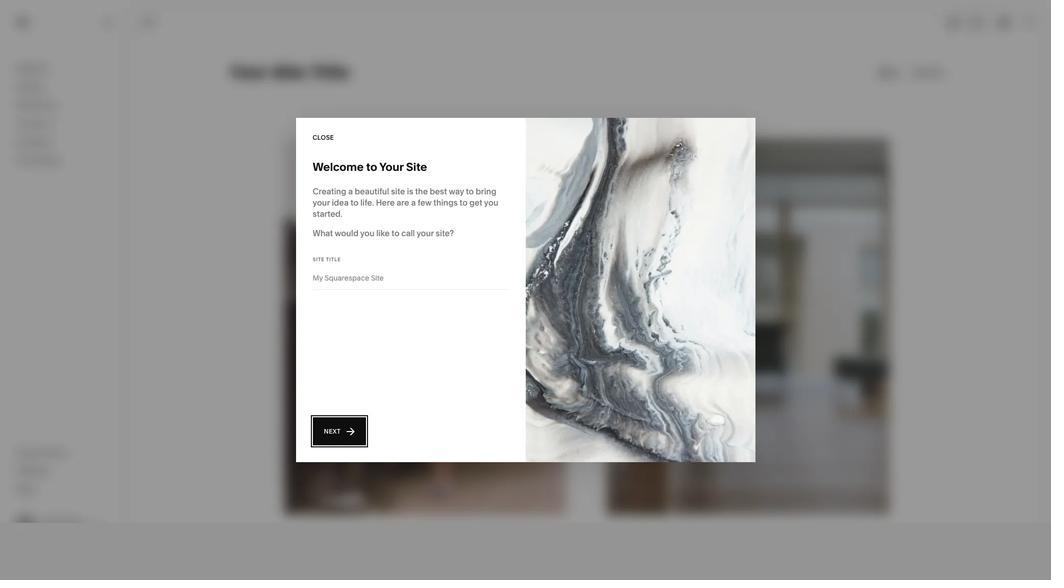 Task type: vqa. For each thing, say whether or not it's contained in the screenshot.
Protection
no



Task type: locate. For each thing, give the bounding box(es) containing it.
your
[[313, 198, 330, 208], [417, 228, 434, 238]]

site
[[391, 186, 405, 197]]

scheduling link
[[17, 155, 113, 167]]

selling
[[17, 82, 43, 92]]

1 vertical spatial site
[[313, 257, 325, 262]]

0 horizontal spatial site
[[313, 257, 325, 262]]

0 vertical spatial you
[[484, 198, 499, 208]]

you down bring at top left
[[484, 198, 499, 208]]

0 vertical spatial site
[[406, 160, 427, 174]]

you left like
[[360, 228, 375, 238]]

your
[[380, 160, 404, 174]]

to up get
[[466, 186, 474, 197]]

website link
[[17, 63, 113, 75]]

selling link
[[17, 81, 113, 93]]

idea
[[332, 198, 349, 208]]

your right call
[[417, 228, 434, 238]]

next button
[[313, 418, 366, 446]]

a right the are
[[411, 198, 416, 208]]

analytics link
[[17, 136, 113, 149]]

a up idea
[[348, 186, 353, 197]]

0 horizontal spatial your
[[313, 198, 330, 208]]

tab list
[[942, 14, 989, 30]]

are
[[397, 198, 409, 208]]

1 vertical spatial your
[[417, 228, 434, 238]]

0 horizontal spatial you
[[360, 228, 375, 238]]

asset
[[17, 448, 39, 458]]

welcome
[[313, 160, 364, 174]]

edit
[[142, 18, 157, 26]]

site title
[[313, 257, 341, 262]]

1 horizontal spatial site
[[406, 160, 427, 174]]

0 horizontal spatial a
[[348, 186, 353, 197]]

to left get
[[460, 198, 468, 208]]

to
[[366, 160, 377, 174], [466, 186, 474, 197], [351, 198, 359, 208], [460, 198, 468, 208], [392, 228, 400, 238]]

welcome to your site
[[313, 160, 427, 174]]

your up started.
[[313, 198, 330, 208]]

get
[[470, 198, 483, 208]]

site left 'title'
[[313, 257, 325, 262]]

things
[[434, 198, 458, 208]]

0 vertical spatial your
[[313, 198, 330, 208]]

greg robinson button
[[15, 516, 113, 536]]

0 vertical spatial a
[[348, 186, 353, 197]]

you
[[484, 198, 499, 208], [360, 228, 375, 238]]

is
[[407, 186, 413, 197]]

creating
[[313, 186, 346, 197]]

1 vertical spatial you
[[360, 228, 375, 238]]

site up the
[[406, 160, 427, 174]]

here
[[376, 198, 395, 208]]

edit button
[[135, 13, 163, 32]]

title
[[326, 257, 341, 262]]

help
[[17, 484, 35, 495]]

way
[[449, 186, 464, 197]]

close
[[313, 134, 334, 141]]

help link
[[17, 484, 35, 495]]

1 horizontal spatial a
[[411, 198, 416, 208]]

a
[[348, 186, 353, 197], [411, 198, 416, 208]]

site
[[406, 160, 427, 174], [313, 257, 325, 262]]

1 horizontal spatial you
[[484, 198, 499, 208]]



Task type: describe. For each thing, give the bounding box(es) containing it.
started.
[[313, 209, 343, 219]]

your inside creating a beautiful site is the best way to bring your idea to life. here are a few things to get you started.
[[313, 198, 330, 208]]

1 horizontal spatial your
[[417, 228, 434, 238]]

the
[[415, 186, 428, 197]]

1 vertical spatial a
[[411, 198, 416, 208]]

greg
[[41, 518, 55, 525]]

marketing
[[17, 100, 56, 110]]

greg robinson
[[41, 518, 84, 525]]

settings link
[[17, 465, 113, 478]]

to left the your
[[366, 160, 377, 174]]

marketing link
[[17, 100, 113, 112]]

creating a beautiful site is the best way to bring your idea to life. here are a few things to get you started.
[[313, 186, 499, 219]]

site?
[[436, 228, 454, 238]]

Site Title field
[[313, 273, 509, 284]]

library
[[41, 448, 68, 458]]

website
[[17, 63, 49, 74]]

few
[[418, 198, 432, 208]]

best
[[430, 186, 447, 197]]

contacts link
[[17, 118, 113, 130]]

scheduling
[[17, 155, 61, 165]]

what
[[313, 228, 333, 238]]

close button
[[313, 128, 334, 147]]

settings
[[17, 466, 49, 476]]

robinson
[[57, 518, 84, 525]]

contacts
[[17, 118, 52, 129]]

asset library
[[17, 448, 68, 458]]

you inside creating a beautiful site is the best way to bring your idea to life. here are a few things to get you started.
[[484, 198, 499, 208]]

like
[[376, 228, 390, 238]]

call
[[402, 228, 415, 238]]

asset library link
[[17, 447, 113, 459]]

bring
[[476, 186, 497, 197]]

analytics
[[17, 137, 53, 147]]

what would you like to call your site?
[[313, 228, 454, 238]]

life.
[[360, 198, 374, 208]]

to right like
[[392, 228, 400, 238]]

would
[[335, 228, 359, 238]]

next
[[324, 428, 341, 436]]

beautiful
[[355, 186, 389, 197]]

to left life.
[[351, 198, 359, 208]]



